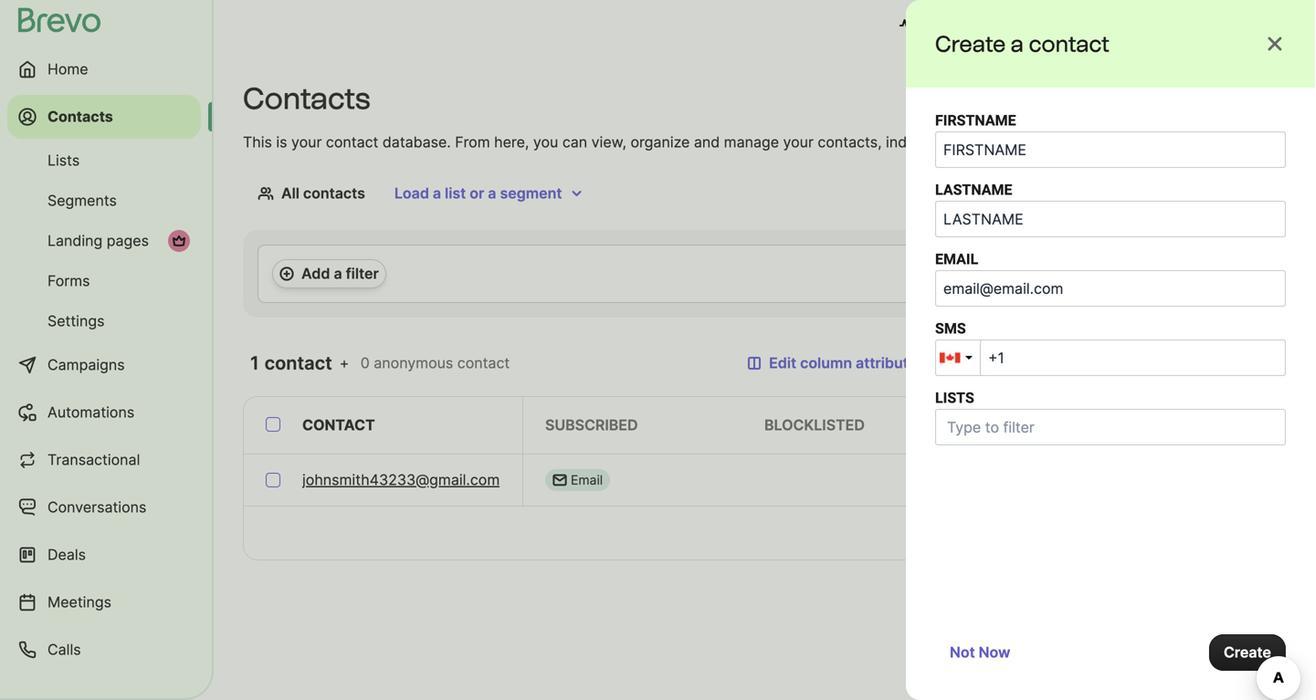 Task type: describe. For each thing, give the bounding box(es) containing it.
blocklisted
[[765, 417, 865, 434]]

not now button
[[936, 635, 1026, 672]]

1 vertical spatial firstname
[[1203, 417, 1288, 434]]

forms link
[[7, 263, 201, 300]]

create button
[[1210, 635, 1286, 672]]

database.
[[383, 133, 451, 151]]

campaigns
[[48, 356, 125, 374]]

contacts,
[[818, 133, 882, 151]]

1 vertical spatial and
[[694, 133, 720, 151]]

contact inside dialog
[[1029, 31, 1110, 57]]

and inside button
[[970, 16, 997, 34]]

usage
[[922, 16, 967, 34]]

home
[[48, 60, 88, 78]]

a for add a filter
[[334, 265, 342, 283]]

not
[[950, 644, 976, 662]]

1 horizontal spatial or
[[968, 133, 982, 151]]

create for create
[[1224, 644, 1272, 662]]

column
[[800, 355, 853, 372]]

add
[[302, 265, 330, 283]]

all contacts
[[281, 185, 365, 202]]

transactional link
[[7, 439, 201, 482]]

filter
[[346, 265, 379, 283]]

create for create a contact
[[936, 31, 1006, 57]]

from
[[455, 133, 490, 151]]

Enter the LASTNAME field
[[936, 201, 1286, 238]]

segment
[[500, 185, 562, 202]]

lists
[[48, 152, 80, 169]]

conversations
[[48, 499, 147, 517]]

attributes
[[856, 355, 926, 372]]

view,
[[592, 133, 627, 151]]

add a filter
[[302, 265, 379, 283]]

meetings link
[[7, 581, 201, 625]]

email
[[571, 473, 603, 488]]

create a contact
[[936, 31, 1110, 57]]

left___c25ys image
[[553, 473, 567, 488]]

usage and plan button
[[885, 7, 1045, 44]]

add a filter button
[[272, 259, 386, 289]]

contact inside the 1 contact + 0 anonymous contact
[[458, 355, 510, 372]]

sms
[[936, 320, 966, 338]]

this
[[243, 133, 272, 151]]

here,
[[494, 133, 529, 151]]

1 horizontal spatial contacts
[[243, 81, 371, 116]]

1 contact + 0 anonymous contact
[[250, 352, 510, 375]]

landing pages
[[48, 232, 149, 250]]

edit column attributes button
[[733, 345, 940, 382]]

list
[[445, 185, 466, 202]]

lists link
[[7, 143, 201, 179]]

or inside button
[[470, 185, 485, 202]]

johnsmith43233@gmail.com link
[[302, 470, 500, 492]]

Type to filter field
[[940, 414, 1119, 441]]

this is your contact database. from here, you can view, organize and manage your contacts, individually or as a group.
[[243, 133, 1062, 151]]

0 horizontal spatial contacts
[[48, 108, 113, 126]]

1 horizontal spatial email
[[984, 417, 1029, 434]]

automations link
[[7, 391, 201, 435]]

johnsmith43233@gmail.com
[[302, 471, 500, 489]]

calls
[[48, 641, 81, 659]]

load a list or a segment
[[395, 185, 562, 202]]

Enter the email address field
[[936, 270, 1286, 307]]

deals
[[48, 546, 86, 564]]

a right the list
[[488, 185, 497, 202]]

automations
[[48, 404, 135, 422]]

left___rvooi image
[[172, 234, 186, 249]]

calls link
[[7, 629, 201, 672]]

meetings
[[48, 594, 111, 612]]

now
[[979, 644, 1011, 662]]

subscribed
[[545, 417, 638, 434]]

load
[[395, 185, 429, 202]]

as
[[986, 133, 1002, 151]]



Task type: locate. For each thing, give the bounding box(es) containing it.
organize
[[631, 133, 690, 151]]

segments
[[48, 192, 117, 210]]

a inside button
[[334, 265, 342, 283]]

edit
[[769, 355, 797, 372]]

1 horizontal spatial your
[[784, 133, 814, 151]]

transactional
[[48, 451, 140, 469]]

or
[[968, 133, 982, 151], [470, 185, 485, 202]]

0 horizontal spatial firstname
[[936, 112, 1017, 129]]

usage and plan
[[922, 16, 1031, 34]]

2 your from the left
[[784, 133, 814, 151]]

contact
[[302, 417, 375, 434]]

firstname inside create a contact dialog
[[936, 112, 1017, 129]]

1 vertical spatial email
[[984, 417, 1029, 434]]

1 your from the left
[[292, 133, 322, 151]]

a inside dialog
[[1011, 31, 1024, 57]]

1 horizontal spatial firstname
[[1203, 417, 1288, 434]]

lastname
[[936, 181, 1013, 199]]

Enter the FIRSTNAME field
[[936, 132, 1286, 168]]

+
[[340, 355, 349, 372]]

1 horizontal spatial create
[[1224, 644, 1272, 662]]

0 horizontal spatial email
[[936, 251, 979, 268]]

plan
[[1000, 16, 1031, 34]]

campaigns link
[[7, 344, 201, 387]]

settings
[[48, 312, 105, 330]]

load a list or a segment button
[[380, 175, 599, 212]]

contacts
[[303, 185, 365, 202]]

create inside button
[[1224, 644, 1272, 662]]

email
[[936, 251, 979, 268], [984, 417, 1029, 434]]

your right manage at the top of page
[[784, 133, 814, 151]]

and left manage at the top of page
[[694, 133, 720, 151]]

a right as
[[1006, 133, 1014, 151]]

all
[[281, 185, 300, 202]]

you
[[533, 133, 559, 151]]

anonymous
[[374, 355, 453, 372]]

contacts link
[[7, 95, 201, 139]]

landing
[[48, 232, 103, 250]]

edit column attributes
[[769, 355, 926, 372]]

is
[[276, 133, 287, 151]]

a
[[1011, 31, 1024, 57], [1006, 133, 1014, 151], [433, 185, 441, 202], [488, 185, 497, 202], [334, 265, 342, 283]]

contact
[[1029, 31, 1110, 57], [326, 133, 379, 151], [265, 352, 332, 375], [458, 355, 510, 372]]

a right add
[[334, 265, 342, 283]]

0 horizontal spatial your
[[292, 133, 322, 151]]

or left as
[[968, 133, 982, 151]]

group.
[[1018, 133, 1062, 151]]

landing pages link
[[7, 223, 201, 259]]

create a contact dialog
[[906, 0, 1316, 701]]

not now
[[950, 644, 1011, 662]]

individually
[[886, 133, 963, 151]]

0 vertical spatial or
[[968, 133, 982, 151]]

0 vertical spatial email
[[936, 251, 979, 268]]

a right usage
[[1011, 31, 1024, 57]]

your
[[292, 133, 322, 151], [784, 133, 814, 151]]

0 vertical spatial create
[[936, 31, 1006, 57]]

can
[[563, 133, 588, 151]]

your right the is at the left of the page
[[292, 133, 322, 151]]

0 vertical spatial firstname
[[936, 112, 1017, 129]]

forms
[[48, 272, 90, 290]]

manage
[[724, 133, 779, 151]]

0 vertical spatial and
[[970, 16, 997, 34]]

and left plan
[[970, 16, 997, 34]]

lists
[[936, 390, 975, 407]]

contacts up the is at the left of the page
[[243, 81, 371, 116]]

conversations link
[[7, 486, 201, 530]]

and
[[970, 16, 997, 34], [694, 133, 720, 151]]

firstname
[[936, 112, 1017, 129], [1203, 417, 1288, 434]]

segments link
[[7, 183, 201, 219]]

0 horizontal spatial and
[[694, 133, 720, 151]]

1 vertical spatial create
[[1224, 644, 1272, 662]]

create
[[936, 31, 1006, 57], [1224, 644, 1272, 662]]

0 horizontal spatial create
[[936, 31, 1006, 57]]

settings link
[[7, 303, 201, 340]]

pages
[[107, 232, 149, 250]]

a for load a list or a segment
[[433, 185, 441, 202]]

1
[[250, 352, 260, 375]]

Search by name, email or phone number search field
[[948, 345, 1286, 382]]

contacts
[[243, 81, 371, 116], [48, 108, 113, 126]]

home link
[[7, 48, 201, 91]]

email inside create a contact dialog
[[936, 251, 979, 268]]

None field
[[980, 340, 1286, 376]]

a for create a contact
[[1011, 31, 1024, 57]]

1 horizontal spatial and
[[970, 16, 997, 34]]

or right the list
[[470, 185, 485, 202]]

a left the list
[[433, 185, 441, 202]]

contacts up lists
[[48, 108, 113, 126]]

0
[[361, 355, 370, 372]]

0 horizontal spatial or
[[470, 185, 485, 202]]

1 vertical spatial or
[[470, 185, 485, 202]]

deals link
[[7, 534, 201, 577]]



Task type: vqa. For each thing, say whether or not it's contained in the screenshot.
Here,
yes



